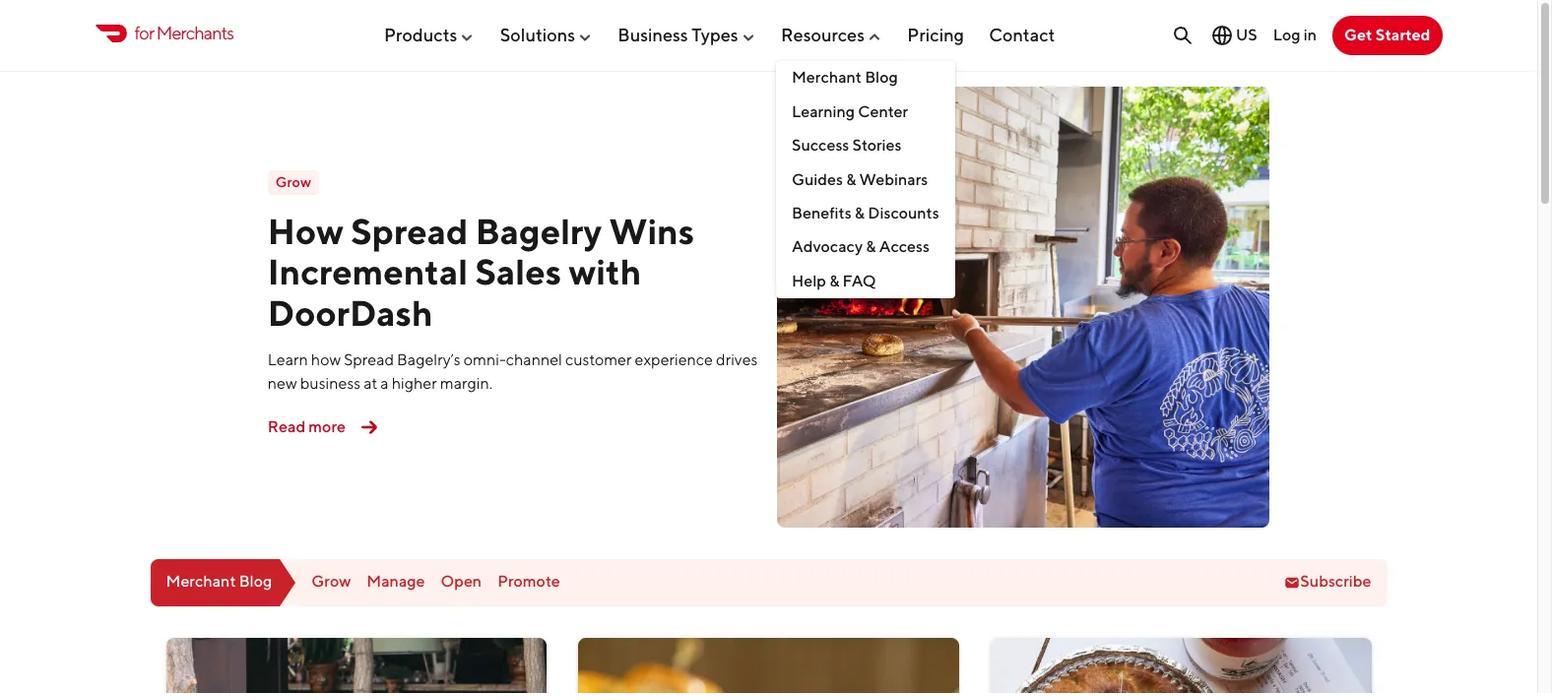 Task type: describe. For each thing, give the bounding box(es) containing it.
center
[[858, 102, 908, 121]]

0 vertical spatial merchant blog link
[[776, 61, 955, 95]]

spread bagelry hero image image
[[777, 87, 1270, 528]]

a
[[381, 375, 389, 393]]

success stories
[[792, 136, 902, 155]]

learn how spread bagelry's omni-channel customer experience drives new business at a higher margin.
[[268, 351, 758, 393]]

guides & webinars
[[792, 170, 928, 189]]

log
[[1274, 25, 1301, 44]]

subscribe
[[1301, 573, 1372, 592]]

wins
[[609, 210, 695, 252]]

stories
[[853, 136, 902, 155]]

with
[[569, 251, 642, 293]]

learning center
[[792, 102, 908, 121]]

sales
[[475, 251, 562, 293]]

solutions link
[[500, 16, 593, 53]]

advocacy & access
[[792, 238, 930, 256]]

products
[[384, 24, 458, 45]]

guides
[[792, 170, 843, 189]]

& for faq
[[830, 272, 840, 290]]

at
[[364, 375, 378, 393]]

blog for top merchant blog link
[[865, 68, 898, 87]]

success
[[792, 136, 850, 155]]

spread inside 'learn how spread bagelry's omni-channel customer experience drives new business at a higher margin.'
[[344, 351, 394, 370]]

0 vertical spatial merchant blog
[[792, 68, 898, 87]]

log in
[[1274, 25, 1317, 44]]

help
[[792, 272, 827, 290]]

& for access
[[866, 238, 876, 256]]

read more
[[268, 418, 346, 436]]

promote
[[498, 573, 560, 592]]

faq
[[843, 272, 877, 290]]

arrow right image
[[354, 412, 385, 444]]

0 horizontal spatial merchant
[[166, 573, 236, 592]]

in
[[1304, 25, 1317, 44]]

& for discounts
[[855, 204, 865, 223]]

email icon image
[[1285, 575, 1301, 591]]

log in link
[[1274, 25, 1317, 44]]

pricing
[[908, 24, 965, 45]]

channel
[[506, 351, 563, 370]]

for merchants link
[[95, 20, 234, 47]]

products link
[[384, 16, 475, 53]]

spread inside how spread bagelry wins incremental sales with doordash
[[351, 210, 468, 252]]

omni-
[[464, 351, 506, 370]]

benefits
[[792, 204, 852, 223]]

grow for manage
[[312, 573, 351, 592]]

webinars
[[860, 170, 928, 189]]

guides & webinars link
[[776, 163, 955, 197]]

discounts
[[868, 204, 940, 223]]

access
[[880, 238, 930, 256]]

how
[[268, 210, 344, 252]]

help & faq
[[792, 272, 877, 290]]

margin.
[[440, 375, 493, 393]]

open link
[[441, 573, 482, 592]]

grow for how spread bagelry wins incremental sales with doordash
[[276, 174, 311, 191]]

bagelry's
[[397, 351, 461, 370]]

get started button
[[1333, 16, 1443, 55]]

how spread bagelry wins incremental sales with doordash
[[268, 210, 695, 334]]



Task type: locate. For each thing, give the bounding box(es) containing it.
0 horizontal spatial merchant blog
[[166, 573, 272, 592]]

grow up how
[[276, 174, 311, 191]]

0 horizontal spatial grow
[[276, 174, 311, 191]]

grow link up how
[[268, 171, 319, 195]]

manage link
[[367, 573, 425, 592]]

grow link
[[268, 171, 319, 195], [312, 573, 351, 592]]

how spread bagelry wins incremental sales with doordash link
[[268, 210, 695, 334]]

success stories link
[[776, 129, 955, 163]]

blog
[[865, 68, 898, 87], [239, 573, 272, 592]]

1 vertical spatial spread
[[344, 351, 394, 370]]

blog for the bottom merchant blog link
[[239, 573, 272, 592]]

resources
[[781, 24, 865, 45]]

higher
[[392, 375, 437, 393]]

0 vertical spatial grow link
[[268, 171, 319, 195]]

business
[[618, 24, 688, 45]]

& for webinars
[[847, 170, 857, 189]]

benefits & discounts
[[792, 204, 940, 223]]

get started
[[1345, 26, 1431, 44]]

how
[[311, 351, 341, 370]]

0 vertical spatial grow
[[276, 174, 311, 191]]

learning
[[792, 102, 855, 121]]

resources link
[[781, 16, 883, 53]]

globe line image
[[1211, 24, 1234, 47]]

advocacy & access link
[[776, 231, 955, 265]]

drives
[[716, 351, 758, 370]]

more
[[309, 418, 346, 436]]

learning center link
[[776, 95, 955, 129]]

1 horizontal spatial merchant blog
[[792, 68, 898, 87]]

contact link
[[990, 16, 1056, 53]]

& inside "link"
[[855, 204, 865, 223]]

merchant
[[792, 68, 862, 87], [166, 573, 236, 592]]

1 vertical spatial grow
[[312, 573, 351, 592]]

grow link for how spread bagelry wins incremental sales with doordash
[[268, 171, 319, 195]]

grow
[[276, 174, 311, 191], [312, 573, 351, 592]]

1 vertical spatial merchant
[[166, 573, 236, 592]]

bagelry
[[476, 210, 602, 252]]

help & faq link
[[776, 265, 955, 299]]

0 vertical spatial blog
[[865, 68, 898, 87]]

get
[[1345, 26, 1373, 44]]

1 horizontal spatial merchant blog link
[[776, 61, 955, 95]]

advocacy
[[792, 238, 863, 256]]

&
[[847, 170, 857, 189], [855, 204, 865, 223], [866, 238, 876, 256], [830, 272, 840, 290]]

1 vertical spatial grow link
[[312, 573, 351, 592]]

grow left manage
[[312, 573, 351, 592]]

solutions
[[500, 24, 575, 45]]

1 vertical spatial blog
[[239, 573, 272, 592]]

doordash
[[268, 291, 433, 334]]

1 horizontal spatial blog
[[865, 68, 898, 87]]

business types
[[618, 24, 739, 45]]

1 horizontal spatial merchant
[[792, 68, 862, 87]]

& right guides on the top
[[847, 170, 857, 189]]

0 horizontal spatial merchant blog link
[[150, 559, 296, 607]]

1 vertical spatial merchant blog link
[[150, 559, 296, 607]]

& left access at the top right of the page
[[866, 238, 876, 256]]

& left faq
[[830, 272, 840, 290]]

1 vertical spatial merchant blog
[[166, 573, 272, 592]]

contact
[[990, 24, 1056, 45]]

merchant blog link
[[776, 61, 955, 95], [150, 559, 296, 607]]

manage
[[367, 573, 425, 592]]

merchant blog
[[792, 68, 898, 87], [166, 573, 272, 592]]

us
[[1236, 26, 1258, 44]]

1 horizontal spatial grow
[[312, 573, 351, 592]]

spread
[[351, 210, 468, 252], [344, 351, 394, 370]]

grow link for manage
[[312, 573, 351, 592]]

0 vertical spatial spread
[[351, 210, 468, 252]]

new
[[268, 375, 297, 393]]

benefits & discounts link
[[776, 197, 955, 231]]

merchants
[[156, 23, 234, 44]]

business types link
[[618, 16, 756, 53]]

grow link left manage link
[[312, 573, 351, 592]]

grow inside grow link
[[276, 174, 311, 191]]

for merchants
[[134, 23, 234, 44]]

for
[[134, 23, 154, 44]]

business
[[300, 375, 361, 393]]

promote link
[[498, 573, 560, 592]]

read
[[268, 418, 306, 436]]

types
[[692, 24, 739, 45]]

started
[[1376, 26, 1431, 44]]

experience
[[635, 351, 713, 370]]

incremental
[[268, 251, 468, 293]]

open
[[441, 573, 482, 592]]

& down guides & webinars link
[[855, 204, 865, 223]]

pricing link
[[908, 16, 965, 53]]

0 horizontal spatial blog
[[239, 573, 272, 592]]

0 vertical spatial merchant
[[792, 68, 862, 87]]

customer
[[566, 351, 632, 370]]

learn
[[268, 351, 308, 370]]



Task type: vqa. For each thing, say whether or not it's contained in the screenshot.
take in The In The Capital Dashboard On The Financials Page In The Merchant Portal. This Will Take You To Your Repayment Dashboard. Once You'Re There, Scroll Down And Click
no



